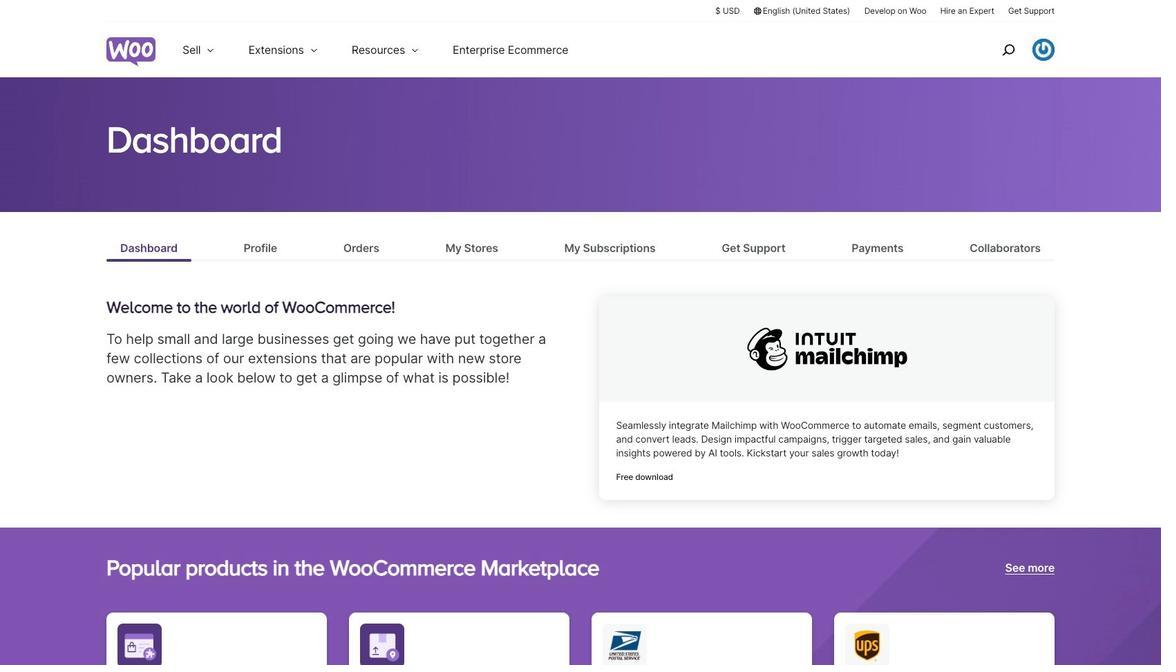 Task type: describe. For each thing, give the bounding box(es) containing it.
search image
[[997, 39, 1019, 61]]

open account menu image
[[1033, 39, 1055, 61]]

service navigation menu element
[[972, 27, 1055, 72]]



